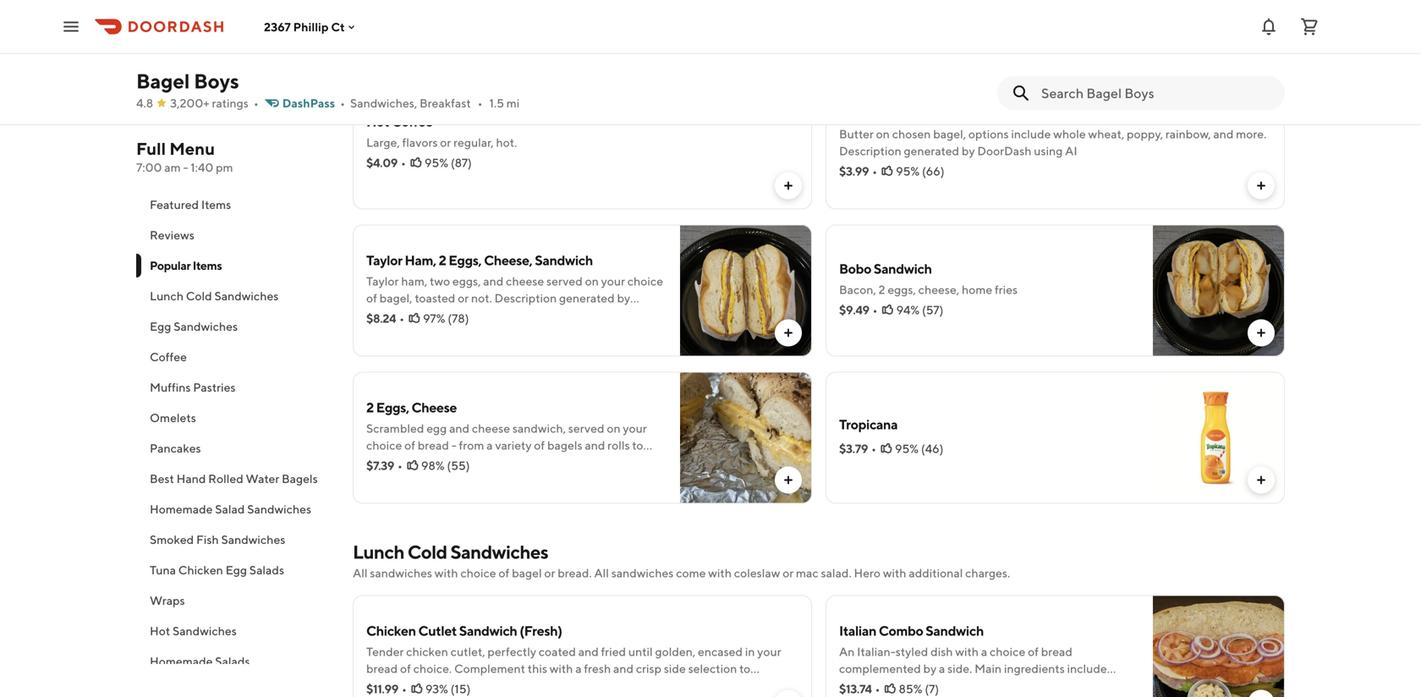 Task type: locate. For each thing, give the bounding box(es) containing it.
choice inside italian combo sandwich an italian-styled dish with a choice of bread complemented by a side. main ingredients include genoa salami, cappy ham, pepperoni and provolone cheese. description generated by doordash using ai
[[990, 645, 1026, 659]]

0 horizontal spatial chicken
[[178, 563, 223, 577]]

additional
[[909, 566, 963, 580]]

butter
[[839, 127, 874, 141]]

of up $8.24 at left
[[366, 291, 377, 305]]

egg inside button
[[150, 319, 171, 333]]

description inside taylor ham, 2 eggs, cheese, sandwich taylor ham, two eggs, and cheese served on your choice of bagel, toasted or not. description generated by doordash using ai
[[495, 291, 557, 305]]

0 vertical spatial -
[[183, 160, 188, 174]]

hero
[[854, 566, 881, 580]]

ai inside 2 eggs, cheese scrambled egg and cheese sandwich, served on your choice of bread - from a variety of bagels and rolls to classic white or wheat bread - toasted as per preference. description generated by doordash using ai
[[592, 472, 605, 486]]

bread up the ingredients
[[1041, 645, 1073, 659]]

1 horizontal spatial hot
[[366, 113, 389, 129]]

to inside chicken cutlet sandwich (fresh) tender chicken cutlet, perfectly coated and fried until golden, encased in your bread of choice. complement this with a fresh and crisp side selection to complete your meal. description generated by doordash using ai
[[740, 662, 751, 676]]

of left bagel
[[499, 566, 510, 580]]

muffins
[[150, 380, 191, 394]]

or
[[440, 135, 451, 149], [458, 291, 469, 305], [436, 455, 447, 469], [544, 566, 555, 580], [783, 566, 794, 580]]

homemade salad sandwiches button
[[136, 494, 333, 525]]

ai down whole
[[1065, 144, 1078, 158]]

pm
[[216, 160, 233, 174]]

doordash down crisp
[[615, 679, 670, 693]]

description inside italian combo sandwich an italian-styled dish with a choice of bread complemented by a side. main ingredients include genoa salami, cappy ham, pepperoni and provolone cheese. description generated by doordash using ai
[[883, 695, 945, 697]]

description down classic
[[366, 472, 429, 486]]

regular,
[[454, 135, 494, 149]]

1 horizontal spatial to
[[740, 662, 751, 676]]

1 vertical spatial hot
[[150, 624, 170, 638]]

1 horizontal spatial bagel,
[[933, 127, 966, 141]]

2 inside bobo sandwich bacon, 2 eggs, cheese, home fries
[[879, 283, 885, 297]]

2 homemade from the top
[[150, 654, 213, 668]]

salads down hot sandwiches "button"
[[215, 654, 250, 668]]

coffee inside hot coffee large, flavors or regular, hot.
[[392, 113, 433, 129]]

sandwiches left come
[[611, 566, 674, 580]]

by inside butter on chosen bagel, options include whole wheat, poppy, rainbow, and more. description generated by doordash using ai
[[962, 144, 975, 158]]

a inside chicken cutlet sandwich (fresh) tender chicken cutlet, perfectly coated and fried until golden, encased in your bread of choice. complement this with a fresh and crisp side selection to complete your meal. description generated by doordash using ai
[[576, 662, 582, 676]]

0 horizontal spatial lunch
[[150, 289, 184, 303]]

95% left '(66)'
[[896, 164, 920, 178]]

1 vertical spatial ham,
[[955, 679, 981, 693]]

0 horizontal spatial eggs,
[[453, 274, 481, 288]]

served inside taylor ham, 2 eggs, cheese, sandwich taylor ham, two eggs, and cheese served on your choice of bagel, toasted or not. description generated by doordash using ai
[[547, 274, 583, 288]]

italian
[[839, 623, 877, 639]]

ham, down 'side.'
[[955, 679, 981, 693]]

lunch inside lunch cold sandwiches all sandwiches with choice of bagel or bread. all sandwiches come with coleslaw or mac salad. hero with additional charges.
[[353, 541, 404, 563]]

0 vertical spatial 2
[[439, 252, 446, 268]]

- down variety
[[519, 455, 524, 469]]

ai down provolone
[[1109, 695, 1121, 697]]

sandwich,
[[513, 421, 566, 435]]

using down the as
[[561, 472, 590, 486]]

generated inside italian combo sandwich an italian-styled dish with a choice of bread complemented by a side. main ingredients include genoa salami, cappy ham, pepperoni and provolone cheese. description generated by doordash using ai
[[947, 695, 1003, 697]]

1 vertical spatial served
[[568, 421, 605, 435]]

eggs, inside 2 eggs, cheese scrambled egg and cheese sandwich, served on your choice of bread - from a variety of bagels and rolls to classic white or wheat bread - toasted as per preference. description generated by doordash using ai
[[376, 399, 409, 415]]

85% (7)
[[899, 682, 939, 696]]

a right from at the bottom left of page
[[487, 438, 493, 452]]

items inside button
[[201, 198, 231, 212]]

• down complemented
[[875, 682, 880, 696]]

1 horizontal spatial chicken
[[366, 623, 416, 639]]

a left fresh
[[576, 662, 582, 676]]

0 horizontal spatial bagel,
[[380, 291, 413, 305]]

bagel, inside taylor ham, 2 eggs, cheese, sandwich taylor ham, two eggs, and cheese served on your choice of bagel, toasted or not. description generated by doordash using ai
[[380, 291, 413, 305]]

add item to cart image for taylor ham, 2 eggs, cheese, sandwich
[[782, 326, 795, 340]]

items up lunch cold sandwiches
[[193, 258, 222, 272]]

sandwiches up cutlet
[[370, 566, 432, 580]]

all right bread.
[[594, 566, 609, 580]]

a
[[487, 438, 493, 452], [981, 645, 988, 659], [576, 662, 582, 676], [939, 662, 945, 676]]

using down two
[[423, 308, 452, 322]]

description down cheese,
[[495, 291, 557, 305]]

doordash down options
[[978, 144, 1032, 158]]

1 horizontal spatial sandwiches
[[611, 566, 674, 580]]

bagel,
[[933, 127, 966, 141], [380, 291, 413, 305]]

description down salami,
[[883, 695, 945, 697]]

0 horizontal spatial -
[[183, 160, 188, 174]]

0 vertical spatial include
[[1011, 127, 1051, 141]]

sandwiches inside lunch cold sandwiches all sandwiches with choice of bagel or bread. all sandwiches come with coleslaw or mac salad. hero with additional charges.
[[451, 541, 548, 563]]

doordash inside chicken cutlet sandwich (fresh) tender chicken cutlet, perfectly coated and fried until golden, encased in your bread of choice. complement this with a fresh and crisp side selection to complete your meal. description generated by doordash using ai
[[615, 679, 670, 693]]

2 inside taylor ham, 2 eggs, cheese, sandwich taylor ham, two eggs, and cheese served on your choice of bagel, toasted or not. description generated by doordash using ai
[[439, 252, 446, 268]]

homemade up smoked
[[150, 502, 213, 516]]

cutlet,
[[451, 645, 485, 659]]

0 horizontal spatial 2
[[366, 399, 374, 415]]

hot inside "button"
[[150, 624, 170, 638]]

1 horizontal spatial coffee
[[392, 113, 433, 129]]

two
[[430, 274, 450, 288]]

0 vertical spatial homemade
[[150, 502, 213, 516]]

ai down the per
[[592, 472, 605, 486]]

0 horizontal spatial toasted
[[415, 291, 456, 305]]

cold
[[186, 289, 212, 303], [408, 541, 447, 563]]

1 vertical spatial homemade
[[150, 654, 213, 668]]

add item to cart image
[[782, 179, 795, 192]]

chicken inside chicken cutlet sandwich (fresh) tender chicken cutlet, perfectly coated and fried until golden, encased in your bread of choice. complement this with a fresh and crisp side selection to complete your meal. description generated by doordash using ai
[[366, 623, 416, 639]]

on
[[876, 127, 890, 141], [585, 274, 599, 288], [607, 421, 621, 435]]

ai inside butter on chosen bagel, options include whole wheat, poppy, rainbow, and more. description generated by doordash using ai
[[1065, 144, 1078, 158]]

with down coated
[[550, 662, 573, 676]]

cold inside lunch cold sandwiches all sandwiches with choice of bagel or bread. all sandwiches come with coleslaw or mac salad. hero with additional charges.
[[408, 541, 447, 563]]

egg down smoked fish sandwiches button
[[226, 563, 247, 577]]

1.5
[[490, 96, 504, 110]]

98%
[[421, 459, 445, 473]]

95% left (87)
[[425, 156, 448, 170]]

• for $7.39
[[398, 459, 403, 473]]

with inside chicken cutlet sandwich (fresh) tender chicken cutlet, perfectly coated and fried until golden, encased in your bread of choice. complement this with a fresh and crisp side selection to complete your meal. description generated by doordash using ai
[[550, 662, 573, 676]]

your
[[601, 274, 625, 288], [623, 421, 647, 435], [757, 645, 781, 659], [420, 679, 444, 693]]

sandwiches up homemade salads
[[173, 624, 237, 638]]

1 vertical spatial 2
[[879, 283, 885, 297]]

0 vertical spatial items
[[201, 198, 231, 212]]

1 vertical spatial eggs,
[[376, 399, 409, 415]]

sandwich right cheese,
[[535, 252, 593, 268]]

sandwiches
[[214, 289, 279, 303], [174, 319, 238, 333], [247, 502, 311, 516], [221, 533, 285, 547], [451, 541, 548, 563], [173, 624, 237, 638]]

sandwich
[[535, 252, 593, 268], [874, 261, 932, 277], [459, 623, 517, 639], [926, 623, 984, 639]]

eggs, up not.
[[453, 274, 481, 288]]

1 horizontal spatial include
[[1067, 662, 1107, 676]]

pepperoni
[[983, 679, 1039, 693]]

ai down selection
[[703, 679, 716, 693]]

cheese
[[506, 274, 544, 288], [472, 421, 510, 435]]

1 horizontal spatial toasted
[[526, 455, 567, 469]]

$11.99 •
[[366, 682, 407, 696]]

wheat
[[449, 455, 483, 469]]

0 horizontal spatial to
[[632, 438, 643, 452]]

using inside chicken cutlet sandwich (fresh) tender chicken cutlet, perfectly coated and fried until golden, encased in your bread of choice. complement this with a fresh and crisp side selection to complete your meal. description generated by doordash using ai
[[672, 679, 701, 693]]

0 vertical spatial to
[[632, 438, 643, 452]]

sandwiches up egg sandwiches button
[[214, 289, 279, 303]]

with up cutlet
[[435, 566, 458, 580]]

bread down tender at the left bottom of the page
[[366, 662, 398, 676]]

sandwiches inside button
[[214, 289, 279, 303]]

0 horizontal spatial eggs,
[[376, 399, 409, 415]]

1 horizontal spatial eggs,
[[888, 283, 916, 297]]

and up the per
[[585, 438, 605, 452]]

0 vertical spatial lunch
[[150, 289, 184, 303]]

by
[[962, 144, 975, 158], [617, 291, 630, 305], [489, 472, 502, 486], [924, 662, 937, 676], [600, 679, 613, 693], [1005, 695, 1018, 697]]

0 vertical spatial eggs,
[[449, 252, 482, 268]]

lunch inside lunch cold sandwiches button
[[150, 289, 184, 303]]

add item to cart image for tropicana
[[1255, 473, 1268, 487]]

0 vertical spatial served
[[547, 274, 583, 288]]

1 horizontal spatial egg
[[226, 563, 247, 577]]

$3.99
[[839, 164, 869, 178]]

0 horizontal spatial egg
[[150, 319, 171, 333]]

1 vertical spatial toasted
[[526, 455, 567, 469]]

rolls
[[608, 438, 630, 452]]

pancakes
[[150, 441, 201, 455]]

and inside taylor ham, 2 eggs, cheese, sandwich taylor ham, two eggs, and cheese served on your choice of bagel, toasted or not. description generated by doordash using ai
[[483, 274, 504, 288]]

all
[[353, 566, 368, 580], [594, 566, 609, 580]]

1 horizontal spatial ham,
[[955, 679, 981, 693]]

by inside 2 eggs, cheese scrambled egg and cheese sandwich, served on your choice of bread - from a variety of bagels and rolls to classic white or wheat bread - toasted as per preference. description generated by doordash using ai
[[489, 472, 502, 486]]

1 vertical spatial coffee
[[150, 350, 187, 364]]

doordash left 97%
[[366, 308, 421, 322]]

1 vertical spatial on
[[585, 274, 599, 288]]

of down sandwich,
[[534, 438, 545, 452]]

1 vertical spatial chicken
[[366, 623, 416, 639]]

2 taylor from the top
[[366, 274, 399, 288]]

toasted inside 2 eggs, cheese scrambled egg and cheese sandwich, served on your choice of bread - from a variety of bagels and rolls to classic white or wheat bread - toasted as per preference. description generated by doordash using ai
[[526, 455, 567, 469]]

• right "ratings"
[[254, 96, 259, 110]]

more.
[[1236, 127, 1267, 141]]

chicken up tender at the left bottom of the page
[[366, 623, 416, 639]]

lunch
[[150, 289, 184, 303], [353, 541, 404, 563]]

1 vertical spatial to
[[740, 662, 751, 676]]

fries
[[995, 283, 1018, 297]]

2 up two
[[439, 252, 446, 268]]

0 vertical spatial chicken
[[178, 563, 223, 577]]

sandwich up dish
[[926, 623, 984, 639]]

cheese.
[[839, 695, 880, 697]]

homemade for homemade salad sandwiches
[[150, 502, 213, 516]]

or up 95% (87)
[[440, 135, 451, 149]]

1 horizontal spatial all
[[594, 566, 609, 580]]

ai right 97%
[[454, 308, 466, 322]]

mac
[[796, 566, 819, 580]]

cold inside button
[[186, 289, 212, 303]]

0 vertical spatial taylor
[[366, 252, 402, 268]]

1 horizontal spatial eggs,
[[449, 252, 482, 268]]

a inside 2 eggs, cheese scrambled egg and cheese sandwich, served on your choice of bread - from a variety of bagels and rolls to classic white or wheat bread - toasted as per preference. description generated by doordash using ai
[[487, 438, 493, 452]]

items up the reviews button
[[201, 198, 231, 212]]

1 vertical spatial -
[[452, 438, 457, 452]]

egg inside button
[[226, 563, 247, 577]]

0 items, open order cart image
[[1300, 16, 1320, 37]]

generated inside chicken cutlet sandwich (fresh) tender chicken cutlet, perfectly coated and fried until golden, encased in your bread of choice. complement this with a fresh and crisp side selection to complete your meal. description generated by doordash using ai
[[542, 679, 597, 693]]

$13.74 •
[[839, 682, 880, 696]]

1 all from the left
[[353, 566, 368, 580]]

with up 'side.'
[[956, 645, 979, 659]]

cheese down cheese,
[[506, 274, 544, 288]]

or left not.
[[458, 291, 469, 305]]

and down the ingredients
[[1041, 679, 1061, 693]]

(87)
[[451, 156, 472, 170]]

salads down smoked fish sandwiches button
[[249, 563, 284, 577]]

1 vertical spatial taylor
[[366, 274, 399, 288]]

• right $3.79
[[872, 442, 877, 456]]

2 vertical spatial 2
[[366, 399, 374, 415]]

$4.09
[[366, 156, 398, 170]]

• for $9.49
[[873, 303, 878, 317]]

bagel, right chosen
[[933, 127, 966, 141]]

classic
[[366, 455, 401, 469]]

doordash down variety
[[505, 472, 559, 486]]

eggs, inside taylor ham, 2 eggs, cheese, sandwich taylor ham, two eggs, and cheese served on your choice of bagel, toasted or not. description generated by doordash using ai
[[453, 274, 481, 288]]

1 horizontal spatial lunch
[[353, 541, 404, 563]]

• right $11.99
[[402, 682, 407, 696]]

to down in at the right
[[740, 662, 751, 676]]

or inside 2 eggs, cheese scrambled egg and cheese sandwich, served on your choice of bread - from a variety of bagels and rolls to classic white or wheat bread - toasted as per preference. description generated by doordash using ai
[[436, 455, 447, 469]]

coffee up flavors
[[392, 113, 433, 129]]

egg down popular
[[150, 319, 171, 333]]

0 vertical spatial bagel,
[[933, 127, 966, 141]]

homemade salads
[[150, 654, 250, 668]]

and
[[1214, 127, 1234, 141], [483, 274, 504, 288], [449, 421, 470, 435], [585, 438, 605, 452], [579, 645, 599, 659], [613, 662, 634, 676], [1041, 679, 1061, 693]]

$8.24
[[366, 311, 396, 325]]

cold up cutlet
[[408, 541, 447, 563]]

0 vertical spatial coffee
[[392, 113, 433, 129]]

egg sandwiches button
[[136, 311, 333, 342]]

fish
[[196, 533, 219, 547]]

1 vertical spatial egg
[[226, 563, 247, 577]]

taylor up $8.24 at left
[[366, 274, 399, 288]]

(7)
[[925, 682, 939, 696]]

large,
[[366, 135, 400, 149]]

0 vertical spatial ham,
[[401, 274, 427, 288]]

pancakes button
[[136, 433, 333, 464]]

to
[[632, 438, 643, 452], [740, 662, 751, 676]]

ratings
[[212, 96, 249, 110]]

1 homemade from the top
[[150, 502, 213, 516]]

2 horizontal spatial on
[[876, 127, 890, 141]]

coffee button
[[136, 342, 333, 372]]

0 vertical spatial toasted
[[415, 291, 456, 305]]

description down butter
[[839, 144, 902, 158]]

dashpass
[[282, 96, 335, 110]]

0 horizontal spatial include
[[1011, 127, 1051, 141]]

(46)
[[921, 442, 944, 456]]

bread inside chicken cutlet sandwich (fresh) tender chicken cutlet, perfectly coated and fried until golden, encased in your bread of choice. complement this with a fresh and crisp side selection to complete your meal. description generated by doordash using ai
[[366, 662, 398, 676]]

hot down "wraps"
[[150, 624, 170, 638]]

using inside butter on chosen bagel, options include whole wheat, poppy, rainbow, and more. description generated by doordash using ai
[[1034, 144, 1063, 158]]

cold up egg sandwiches
[[186, 289, 212, 303]]

choice inside taylor ham, 2 eggs, cheese, sandwich taylor ham, two eggs, and cheese served on your choice of bagel, toasted or not. description generated by doordash using ai
[[628, 274, 663, 288]]

with right come
[[708, 566, 732, 580]]

lunch cold sandwiches button
[[136, 281, 333, 311]]

• right $4.09
[[401, 156, 406, 170]]

sandwich up cutlet,
[[459, 623, 517, 639]]

1 vertical spatial cold
[[408, 541, 447, 563]]

2 vertical spatial -
[[519, 455, 524, 469]]

bobo sandwich bacon, 2 eggs, cheese, home fries
[[839, 261, 1018, 297]]

and left the more. at the top of page
[[1214, 127, 1234, 141]]

choice
[[628, 274, 663, 288], [366, 438, 402, 452], [461, 566, 496, 580], [990, 645, 1026, 659]]

provolone
[[1064, 679, 1118, 693]]

• left 1.5
[[478, 96, 483, 110]]

breakfast
[[420, 96, 471, 110]]

italian-
[[857, 645, 896, 659]]

bagel, up $8.24 •
[[380, 291, 413, 305]]

1 horizontal spatial 2
[[439, 252, 446, 268]]

poppy,
[[1127, 127, 1163, 141]]

bagel, inside butter on chosen bagel, options include whole wheat, poppy, rainbow, and more. description generated by doordash using ai
[[933, 127, 966, 141]]

include
[[1011, 127, 1051, 141], [1067, 662, 1107, 676]]

to up preference.
[[632, 438, 643, 452]]

0 horizontal spatial coffee
[[150, 350, 187, 364]]

egg
[[150, 319, 171, 333], [226, 563, 247, 577]]

cheese up from at the bottom left of page
[[472, 421, 510, 435]]

include inside butter on chosen bagel, options include whole wheat, poppy, rainbow, and more. description generated by doordash using ai
[[1011, 127, 1051, 141]]

and up not.
[[483, 274, 504, 288]]

0 vertical spatial cold
[[186, 289, 212, 303]]

sandwiches, breakfast • 1.5 mi
[[350, 96, 520, 110]]

• right the $3.99
[[872, 164, 877, 178]]

ai inside chicken cutlet sandwich (fresh) tender chicken cutlet, perfectly coated and fried until golden, encased in your bread of choice. complement this with a fresh and crisp side selection to complete your meal. description generated by doordash using ai
[[703, 679, 716, 693]]

Item Search search field
[[1042, 84, 1272, 102]]

1 vertical spatial bagel,
[[380, 291, 413, 305]]

0 horizontal spatial cold
[[186, 289, 212, 303]]

0 vertical spatial cheese
[[506, 274, 544, 288]]

0 horizontal spatial sandwiches
[[370, 566, 432, 580]]

0 horizontal spatial hot
[[150, 624, 170, 638]]

2 vertical spatial on
[[607, 421, 621, 435]]

taylor
[[366, 252, 402, 268], [366, 274, 399, 288]]

smoked
[[150, 533, 194, 547]]

2 sandwiches from the left
[[611, 566, 674, 580]]

mi
[[507, 96, 520, 110]]

a up main
[[981, 645, 988, 659]]

whole
[[1054, 127, 1086, 141]]

1 vertical spatial items
[[193, 258, 222, 272]]

taylor left ham,
[[366, 252, 402, 268]]

2 right bacon,
[[879, 283, 885, 297]]

0 vertical spatial salads
[[249, 563, 284, 577]]

0 horizontal spatial ham,
[[401, 274, 427, 288]]

or inside taylor ham, 2 eggs, cheese, sandwich taylor ham, two eggs, and cheese served on your choice of bagel, toasted or not. description generated by doordash using ai
[[458, 291, 469, 305]]

generated inside taylor ham, 2 eggs, cheese, sandwich taylor ham, two eggs, and cheese served on your choice of bagel, toasted or not. description generated by doordash using ai
[[559, 291, 615, 305]]

sandwiches up bagel
[[451, 541, 548, 563]]

1 vertical spatial lunch
[[353, 541, 404, 563]]

95% left the (46)
[[895, 442, 919, 456]]

of inside italian combo sandwich an italian-styled dish with a choice of bread complemented by a side. main ingredients include genoa salami, cappy ham, pepperoni and provolone cheese. description generated by doordash using ai
[[1028, 645, 1039, 659]]

homemade salads button
[[136, 646, 333, 677]]

- right am
[[183, 160, 188, 174]]

• right the $9.49 on the top of page
[[873, 303, 878, 317]]

sandwiches inside "button"
[[173, 624, 237, 638]]

• for $11.99
[[402, 682, 407, 696]]

complemented
[[839, 662, 921, 676]]

1 vertical spatial include
[[1067, 662, 1107, 676]]

all up tender at the left bottom of the page
[[353, 566, 368, 580]]

toasted down the 'bagels'
[[526, 455, 567, 469]]

2 horizontal spatial -
[[519, 455, 524, 469]]

coffee up muffins
[[150, 350, 187, 364]]

your inside 2 eggs, cheese scrambled egg and cheese sandwich, served on your choice of bread - from a variety of bagels and rolls to classic white or wheat bread - toasted as per preference. description generated by doordash using ai
[[623, 421, 647, 435]]

95%
[[425, 156, 448, 170], [896, 164, 920, 178], [895, 442, 919, 456]]

2 up scrambled
[[366, 399, 374, 415]]

your inside taylor ham, 2 eggs, cheese, sandwich taylor ham, two eggs, and cheese served on your choice of bagel, toasted or not. description generated by doordash using ai
[[601, 274, 625, 288]]

salads inside button
[[249, 563, 284, 577]]

items
[[201, 198, 231, 212], [193, 258, 222, 272]]

using down provolone
[[1077, 695, 1106, 697]]

salads
[[249, 563, 284, 577], [215, 654, 250, 668]]

0 vertical spatial on
[[876, 127, 890, 141]]

hot down sandwiches,
[[366, 113, 389, 129]]

description inside chicken cutlet sandwich (fresh) tender chicken cutlet, perfectly coated and fried until golden, encased in your bread of choice. complement this with a fresh and crisp side selection to complete your meal. description generated by doordash using ai
[[477, 679, 540, 693]]

0 horizontal spatial on
[[585, 274, 599, 288]]

description inside 2 eggs, cheese scrambled egg and cheese sandwich, served on your choice of bread - from a variety of bagels and rolls to classic white or wheat bread - toasted as per preference. description generated by doordash using ai
[[366, 472, 429, 486]]

of up the ingredients
[[1028, 645, 1039, 659]]

hot for coffee
[[366, 113, 389, 129]]

1 vertical spatial salads
[[215, 654, 250, 668]]

2 horizontal spatial 2
[[879, 283, 885, 297]]

0 vertical spatial egg
[[150, 319, 171, 333]]

using down side
[[672, 679, 701, 693]]

1 vertical spatial cheese
[[472, 421, 510, 435]]

add item to cart image
[[1255, 32, 1268, 45], [1255, 179, 1268, 192], [782, 326, 795, 340], [1255, 326, 1268, 340], [782, 473, 795, 487], [1255, 473, 1268, 487]]

using
[[1034, 144, 1063, 158], [423, 308, 452, 322], [561, 472, 590, 486], [672, 679, 701, 693], [1077, 695, 1106, 697]]

0 vertical spatial hot
[[366, 113, 389, 129]]

0 horizontal spatial all
[[353, 566, 368, 580]]

cold for lunch cold sandwiches all sandwiches with choice of bagel or bread. all sandwiches come with coleslaw or mac salad. hero with additional charges.
[[408, 541, 447, 563]]

ham, inside taylor ham, 2 eggs, cheese, sandwich taylor ham, two eggs, and cheese served on your choice of bagel, toasted or not. description generated by doordash using ai
[[401, 274, 427, 288]]

by inside chicken cutlet sandwich (fresh) tender chicken cutlet, perfectly coated and fried until golden, encased in your bread of choice. complement this with a fresh and crisp side selection to complete your meal. description generated by doordash using ai
[[600, 679, 613, 693]]

include up provolone
[[1067, 662, 1107, 676]]

cappy
[[917, 679, 952, 693]]

tuna chicken egg salads
[[150, 563, 284, 577]]

1 horizontal spatial cold
[[408, 541, 447, 563]]

• for $3.99
[[872, 164, 877, 178]]

homemade down hot sandwiches
[[150, 654, 213, 668]]

fried
[[601, 645, 626, 659]]

include left whole
[[1011, 127, 1051, 141]]

hot inside hot coffee large, flavors or regular, hot.
[[366, 113, 389, 129]]

or left (55)
[[436, 455, 447, 469]]

sandwich up 94%
[[874, 261, 932, 277]]

1 horizontal spatial on
[[607, 421, 621, 435]]

doordash inside butter on chosen bagel, options include whole wheat, poppy, rainbow, and more. description generated by doordash using ai
[[978, 144, 1032, 158]]



Task type: describe. For each thing, give the bounding box(es) containing it.
94% (57)
[[897, 303, 944, 317]]

• for $4.09
[[401, 156, 406, 170]]

93% (15)
[[425, 682, 471, 696]]

ingredients
[[1004, 662, 1065, 676]]

butter on chosen bagel, options include whole wheat, poppy, rainbow, and more. description generated by doordash using ai
[[839, 127, 1267, 158]]

featured items button
[[136, 190, 333, 220]]

sandwiches,
[[350, 96, 417, 110]]

(15)
[[451, 682, 471, 696]]

tender
[[366, 645, 404, 659]]

lunch for lunch cold sandwiches all sandwiches with choice of bagel or bread. all sandwiches come with coleslaw or mac salad. hero with additional charges.
[[353, 541, 404, 563]]

cheese
[[412, 399, 457, 415]]

2 inside 2 eggs, cheese scrambled egg and cheese sandwich, served on your choice of bread - from a variety of bagels and rolls to classic white or wheat bread - toasted as per preference. description generated by doordash using ai
[[366, 399, 374, 415]]

served inside 2 eggs, cheese scrambled egg and cheese sandwich, served on your choice of bread - from a variety of bagels and rolls to classic white or wheat bread - toasted as per preference. description generated by doordash using ai
[[568, 421, 605, 435]]

this
[[528, 662, 547, 676]]

95% (87)
[[425, 156, 472, 170]]

• for $8.24
[[399, 311, 404, 325]]

tropicana
[[839, 416, 898, 432]]

wraps button
[[136, 586, 333, 616]]

85%
[[899, 682, 923, 696]]

main
[[975, 662, 1002, 676]]

using inside 2 eggs, cheese scrambled egg and cheese sandwich, served on your choice of bread - from a variety of bagels and rolls to classic white or wheat bread - toasted as per preference. description generated by doordash using ai
[[561, 472, 590, 486]]

and down fried
[[613, 662, 634, 676]]

golden,
[[655, 645, 696, 659]]

chicken
[[406, 645, 448, 659]]

cold for lunch cold sandwiches
[[186, 289, 212, 303]]

3,200+ ratings •
[[170, 96, 259, 110]]

complement
[[454, 662, 525, 676]]

egg sandwiches
[[150, 319, 238, 333]]

or left mac at the bottom of page
[[783, 566, 794, 580]]

doordash inside 2 eggs, cheese scrambled egg and cheese sandwich, served on your choice of bread - from a variety of bagels and rolls to classic white or wheat bread - toasted as per preference. description generated by doordash using ai
[[505, 472, 559, 486]]

2 all from the left
[[594, 566, 609, 580]]

items for popular items
[[193, 258, 222, 272]]

bobo
[[839, 261, 872, 277]]

on inside 2 eggs, cheese scrambled egg and cheese sandwich, served on your choice of bread - from a variety of bagels and rolls to classic white or wheat bread - toasted as per preference. description generated by doordash using ai
[[607, 421, 621, 435]]

generated inside butter on chosen bagel, options include whole wheat, poppy, rainbow, and more. description generated by doordash using ai
[[904, 144, 960, 158]]

sandwiches for lunch cold sandwiches all sandwiches with choice of bagel or bread. all sandwiches come with coleslaw or mac salad. hero with additional charges.
[[451, 541, 548, 563]]

tuna chicken egg salads button
[[136, 555, 333, 586]]

on inside butter on chosen bagel, options include whole wheat, poppy, rainbow, and more. description generated by doordash using ai
[[876, 127, 890, 141]]

italian combo sandwich an italian-styled dish with a choice of bread complemented by a side. main ingredients include genoa salami, cappy ham, pepperoni and provolone cheese. description generated by doordash using ai
[[839, 623, 1121, 697]]

of up the white
[[405, 438, 415, 452]]

description inside butter on chosen bagel, options include whole wheat, poppy, rainbow, and more. description generated by doordash using ai
[[839, 144, 902, 158]]

coleslaw
[[734, 566, 780, 580]]

sandwiches for smoked fish sandwiches
[[221, 533, 285, 547]]

doordash inside italian combo sandwich an italian-styled dish with a choice of bread complemented by a side. main ingredients include genoa salami, cappy ham, pepperoni and provolone cheese. description generated by doordash using ai
[[1021, 695, 1075, 697]]

choice inside 2 eggs, cheese scrambled egg and cheese sandwich, served on your choice of bread - from a variety of bagels and rolls to classic white or wheat bread - toasted as per preference. description generated by doordash using ai
[[366, 438, 402, 452]]

sandwich inside italian combo sandwich an italian-styled dish with a choice of bread complemented by a side. main ingredients include genoa salami, cappy ham, pepperoni and provolone cheese. description generated by doordash using ai
[[926, 623, 984, 639]]

lunch cold sandwiches all sandwiches with choice of bagel or bread. all sandwiches come with coleslaw or mac salad. hero with additional charges.
[[353, 541, 1010, 580]]

sandwich inside taylor ham, 2 eggs, cheese, sandwich taylor ham, two eggs, and cheese served on your choice of bagel, toasted or not. description generated by doordash using ai
[[535, 252, 593, 268]]

tuna
[[150, 563, 176, 577]]

• for $13.74
[[875, 682, 880, 696]]

smoked fish sandwiches button
[[136, 525, 333, 555]]

tropicana image
[[1153, 372, 1285, 504]]

and up fresh
[[579, 645, 599, 659]]

choice inside lunch cold sandwiches all sandwiches with choice of bagel or bread. all sandwiches come with coleslaw or mac salad. hero with additional charges.
[[461, 566, 496, 580]]

cheese,
[[919, 283, 960, 297]]

or right bagel
[[544, 566, 555, 580]]

scrambled
[[366, 421, 424, 435]]

complete
[[366, 679, 417, 693]]

add item to cart image for bobo sandwich
[[1255, 326, 1268, 340]]

and inside butter on chosen bagel, options include whole wheat, poppy, rainbow, and more. description generated by doordash using ai
[[1214, 127, 1234, 141]]

best hand rolled water bagels button
[[136, 464, 333, 494]]

include inside italian combo sandwich an italian-styled dish with a choice of bread complemented by a side. main ingredients include genoa salami, cappy ham, pepperoni and provolone cheese. description generated by doordash using ai
[[1067, 662, 1107, 676]]

(57)
[[922, 303, 944, 317]]

bread inside italian combo sandwich an italian-styled dish with a choice of bread complemented by a side. main ingredients include genoa salami, cappy ham, pepperoni and provolone cheese. description generated by doordash using ai
[[1041, 645, 1073, 659]]

styled
[[896, 645, 928, 659]]

sandwiches for lunch cold sandwiches
[[214, 289, 279, 303]]

- inside full menu 7:00 am - 1:40 pm
[[183, 160, 188, 174]]

bagels
[[282, 472, 318, 486]]

95% for 95% (46)
[[895, 442, 919, 456]]

in
[[745, 645, 755, 659]]

come
[[676, 566, 706, 580]]

encased
[[698, 645, 743, 659]]

bread down variety
[[485, 455, 516, 469]]

2367
[[264, 20, 291, 34]]

doordash inside taylor ham, 2 eggs, cheese, sandwich taylor ham, two eggs, and cheese served on your choice of bagel, toasted or not. description generated by doordash using ai
[[366, 308, 421, 322]]

white
[[404, 455, 433, 469]]

featured
[[150, 198, 199, 212]]

ct
[[331, 20, 345, 34]]

2 eggs, cheese scrambled egg and cheese sandwich, served on your choice of bread - from a variety of bagels and rolls to classic white or wheat bread - toasted as per preference. description generated by doordash using ai
[[366, 399, 665, 486]]

of inside chicken cutlet sandwich (fresh) tender chicken cutlet, perfectly coated and fried until golden, encased in your bread of choice. complement this with a fresh and crisp side selection to complete your meal. description generated by doordash using ai
[[400, 662, 411, 676]]

reviews button
[[136, 220, 333, 250]]

or inside hot coffee large, flavors or regular, hot.
[[440, 135, 451, 149]]

open menu image
[[61, 16, 81, 37]]

add item to cart image for 2 eggs, cheese
[[782, 473, 795, 487]]

full menu 7:00 am - 1:40 pm
[[136, 139, 233, 174]]

dashpass •
[[282, 96, 345, 110]]

hand
[[177, 472, 206, 486]]

popular
[[150, 258, 191, 272]]

and inside italian combo sandwich an italian-styled dish with a choice of bread complemented by a side. main ingredients include genoa salami, cappy ham, pepperoni and provolone cheese. description generated by doordash using ai
[[1041, 679, 1061, 693]]

smoked fish sandwiches
[[150, 533, 285, 547]]

ham, inside italian combo sandwich an italian-styled dish with a choice of bread complemented by a side. main ingredients include genoa salami, cappy ham, pepperoni and provolone cheese. description generated by doordash using ai
[[955, 679, 981, 693]]

(fresh)
[[520, 623, 562, 639]]

with right hero
[[883, 566, 907, 580]]

97%
[[423, 311, 445, 325]]

$11.99
[[366, 682, 398, 696]]

side.
[[948, 662, 972, 676]]

(66)
[[922, 164, 945, 178]]

homemade for homemade salads
[[150, 654, 213, 668]]

home
[[962, 283, 993, 297]]

95% for 95% (87)
[[425, 156, 448, 170]]

sandwich inside chicken cutlet sandwich (fresh) tender chicken cutlet, perfectly coated and fried until golden, encased in your bread of choice. complement this with a fresh and crisp side selection to complete your meal. description generated by doordash using ai
[[459, 623, 517, 639]]

hot for sandwiches
[[150, 624, 170, 638]]

$3.99 •
[[839, 164, 877, 178]]

sandwiches down lunch cold sandwiches
[[174, 319, 238, 333]]

a down dish
[[939, 662, 945, 676]]

1 taylor from the top
[[366, 252, 402, 268]]

bagel
[[512, 566, 542, 580]]

and up from at the bottom left of page
[[449, 421, 470, 435]]

toasted inside taylor ham, 2 eggs, cheese, sandwich taylor ham, two eggs, and cheese served on your choice of bagel, toasted or not. description generated by doordash using ai
[[415, 291, 456, 305]]

reviews
[[150, 228, 194, 242]]

to inside 2 eggs, cheese scrambled egg and cheese sandwich, served on your choice of bread - from a variety of bagels and rolls to classic white or wheat bread - toasted as per preference. description generated by doordash using ai
[[632, 438, 643, 452]]

water
[[246, 472, 279, 486]]

hot sandwiches button
[[136, 616, 333, 646]]

eggs, inside taylor ham, 2 eggs, cheese, sandwich taylor ham, two eggs, and cheese served on your choice of bagel, toasted or not. description generated by doordash using ai
[[449, 252, 482, 268]]

eggs, inside bobo sandwich bacon, 2 eggs, cheese, home fries
[[888, 283, 916, 297]]

sandwiches for homemade salad sandwiches
[[247, 502, 311, 516]]

variety
[[495, 438, 532, 452]]

preference.
[[603, 455, 665, 469]]

using inside italian combo sandwich an italian-styled dish with a choice of bread complemented by a side. main ingredients include genoa salami, cappy ham, pepperoni and provolone cheese. description generated by doordash using ai
[[1077, 695, 1106, 697]]

2367 phillip ct button
[[264, 20, 358, 34]]

• right "dashpass"
[[340, 96, 345, 110]]

with inside italian combo sandwich an italian-styled dish with a choice of bread complemented by a side. main ingredients include genoa salami, cappy ham, pepperoni and provolone cheese. description generated by doordash using ai
[[956, 645, 979, 659]]

homemade salad sandwiches
[[150, 502, 311, 516]]

95% for 95% (66)
[[896, 164, 920, 178]]

sausage, 2 eggs, cheese sandwich image
[[1153, 0, 1285, 62]]

(55)
[[447, 459, 470, 473]]

sandwich inside bobo sandwich bacon, 2 eggs, cheese, home fries
[[874, 261, 932, 277]]

95% (46)
[[895, 442, 944, 456]]

• for $3.79
[[872, 442, 877, 456]]

of inside taylor ham, 2 eggs, cheese, sandwich taylor ham, two eggs, and cheese served on your choice of bagel, toasted or not. description generated by doordash using ai
[[366, 291, 377, 305]]

2 eggs, cheese image
[[680, 372, 812, 504]]

coffee inside button
[[150, 350, 187, 364]]

1 horizontal spatial -
[[452, 438, 457, 452]]

flavors
[[402, 135, 438, 149]]

per
[[583, 455, 601, 469]]

by inside taylor ham, 2 eggs, cheese, sandwich taylor ham, two eggs, and cheese served on your choice of bagel, toasted or not. description generated by doordash using ai
[[617, 291, 630, 305]]

italian combo sandwich image
[[1153, 595, 1285, 697]]

$7.39
[[366, 459, 394, 473]]

choice.
[[413, 662, 452, 676]]

items for featured items
[[201, 198, 231, 212]]

taylor ham, 2 eggs, cheese, sandwich image
[[680, 225, 812, 357]]

salad
[[215, 502, 245, 516]]

cheese inside taylor ham, 2 eggs, cheese, sandwich taylor ham, two eggs, and cheese served on your choice of bagel, toasted or not. description generated by doordash using ai
[[506, 274, 544, 288]]

chosen
[[892, 127, 931, 141]]

on inside taylor ham, 2 eggs, cheese, sandwich taylor ham, two eggs, and cheese served on your choice of bagel, toasted or not. description generated by doordash using ai
[[585, 274, 599, 288]]

side
[[664, 662, 686, 676]]

2367 phillip ct
[[264, 20, 345, 34]]

chicken cutlet sandwich (fresh) tender chicken cutlet, perfectly coated and fried until golden, encased in your bread of choice. complement this with a fresh and crisp side selection to complete your meal. description generated by doordash using ai
[[366, 623, 781, 693]]

bobo sandwich image
[[1153, 225, 1285, 357]]

featured items
[[150, 198, 231, 212]]

1 sandwiches from the left
[[370, 566, 432, 580]]

lunch for lunch cold sandwiches
[[150, 289, 184, 303]]

bread down egg
[[418, 438, 449, 452]]

$13.74
[[839, 682, 872, 696]]

of inside lunch cold sandwiches all sandwiches with choice of bagel or bread. all sandwiches come with coleslaw or mac salad. hero with additional charges.
[[499, 566, 510, 580]]

ai inside italian combo sandwich an italian-styled dish with a choice of bread complemented by a side. main ingredients include genoa salami, cappy ham, pepperoni and provolone cheese. description generated by doordash using ai
[[1109, 695, 1121, 697]]

salads inside button
[[215, 654, 250, 668]]

using inside taylor ham, 2 eggs, cheese, sandwich taylor ham, two eggs, and cheese served on your choice of bagel, toasted or not. description generated by doordash using ai
[[423, 308, 452, 322]]

chicken inside button
[[178, 563, 223, 577]]

meal.
[[446, 679, 475, 693]]

ai inside taylor ham, 2 eggs, cheese, sandwich taylor ham, two eggs, and cheese served on your choice of bagel, toasted or not. description generated by doordash using ai
[[454, 308, 466, 322]]

94%
[[897, 303, 920, 317]]

rolled
[[208, 472, 243, 486]]

cheese inside 2 eggs, cheese scrambled egg and cheese sandwich, served on your choice of bread - from a variety of bagels and rolls to classic white or wheat bread - toasted as per preference. description generated by doordash using ai
[[472, 421, 510, 435]]

generated inside 2 eggs, cheese scrambled egg and cheese sandwich, served on your choice of bread - from a variety of bagels and rolls to classic white or wheat bread - toasted as per preference. description generated by doordash using ai
[[431, 472, 487, 486]]

notification bell image
[[1259, 16, 1279, 37]]

taylor ham, 2 eggs, cheese, sandwich taylor ham, two eggs, and cheese served on your choice of bagel, toasted or not. description generated by doordash using ai
[[366, 252, 663, 322]]

perfectly
[[488, 645, 536, 659]]

93%
[[425, 682, 448, 696]]



Task type: vqa. For each thing, say whether or not it's contained in the screenshot.
third delivery from right
no



